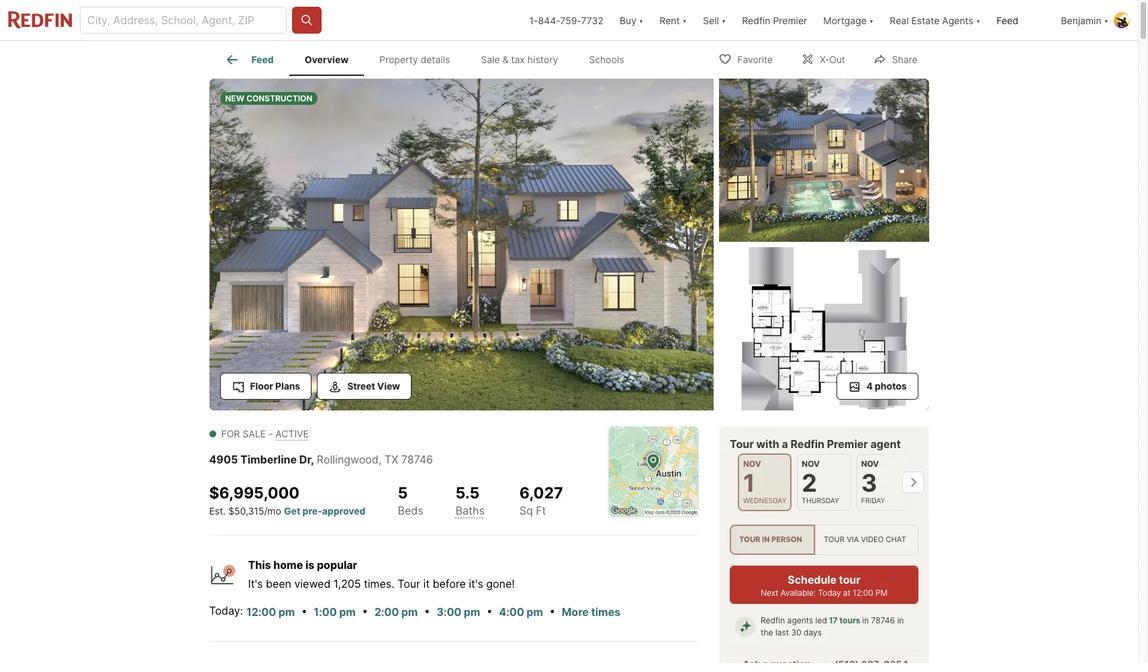 Task type: describe. For each thing, give the bounding box(es) containing it.
redfin for agents
[[761, 615, 785, 625]]

1 • from the left
[[302, 604, 308, 618]]

premier inside button
[[774, 14, 808, 26]]

redfin agents led 17 tours in 78746
[[761, 615, 895, 625]]

friday
[[861, 496, 885, 505]]

3:00
[[437, 605, 462, 619]]

2:00 pm button
[[374, 603, 419, 621]]

is
[[306, 558, 315, 572]]

buy ▾
[[620, 14, 644, 26]]

gone!
[[487, 577, 515, 591]]

beds
[[398, 504, 424, 517]]

&
[[503, 54, 509, 65]]

tour
[[839, 573, 861, 586]]

dr
[[299, 452, 311, 466]]

viewed
[[295, 577, 331, 591]]

today: 12:00 pm • 1:00 pm • 2:00 pm • 3:00 pm • 4:00 pm • more times
[[209, 604, 621, 619]]

active link
[[276, 428, 309, 439]]

before
[[433, 577, 466, 591]]

sell ▾
[[703, 14, 726, 26]]

4 pm from the left
[[464, 605, 481, 619]]

next
[[761, 588, 778, 598]]

sell ▾ button
[[695, 0, 734, 40]]

it's
[[469, 577, 484, 591]]

▾ inside dropdown button
[[977, 14, 981, 26]]

the
[[761, 627, 773, 637]]

5 • from the left
[[550, 604, 556, 618]]

4 photos button
[[837, 373, 919, 399]]

1-844-759-7732 link
[[530, 14, 604, 26]]

1 horizontal spatial premier
[[827, 437, 868, 450]]

nov for 1
[[743, 459, 761, 469]]

estate
[[912, 14, 940, 26]]

3 pm from the left
[[402, 605, 418, 619]]

1 vertical spatial redfin
[[791, 437, 825, 450]]

floor plans button
[[220, 373, 312, 399]]

x-out
[[820, 53, 846, 65]]

12:00 inside today: 12:00 pm • 1:00 pm • 2:00 pm • 3:00 pm • 4:00 pm • more times
[[247, 605, 276, 619]]

nov 3 friday
[[861, 459, 885, 505]]

street
[[347, 380, 375, 391]]

mortgage ▾
[[824, 14, 874, 26]]

baths
[[456, 504, 485, 517]]

next image
[[903, 471, 924, 493]]

0 vertical spatial 78746
[[402, 452, 433, 466]]

history
[[528, 54, 559, 65]]

mortgage ▾ button
[[816, 0, 882, 40]]

been
[[266, 577, 291, 591]]

new construction
[[225, 93, 313, 103]]

4:00 pm button
[[499, 603, 544, 621]]

property
[[380, 54, 418, 65]]

schools
[[589, 54, 625, 65]]

x-out button
[[790, 45, 857, 72]]

photos
[[875, 380, 907, 391]]

tour inside this home is popular it's been viewed 1,205 times. tour it before it's gone!
[[398, 577, 421, 591]]

for
[[221, 428, 240, 439]]

sale
[[243, 428, 266, 439]]

buy ▾ button
[[612, 0, 652, 40]]

sq
[[520, 504, 533, 517]]

view
[[377, 380, 400, 391]]

in inside list box
[[762, 535, 770, 544]]

favorite
[[738, 53, 773, 65]]

person
[[772, 535, 802, 544]]

tour via video chat
[[824, 535, 906, 544]]

pm
[[876, 588, 888, 598]]

sale & tax history tab
[[466, 44, 574, 76]]

1:00
[[314, 605, 337, 619]]

2:00
[[375, 605, 399, 619]]

rent ▾
[[660, 14, 687, 26]]

benjamin ▾
[[1062, 14, 1109, 26]]

details
[[421, 54, 450, 65]]

3:00 pm button
[[436, 603, 481, 621]]

list box containing tour in person
[[730, 525, 919, 555]]

sale
[[481, 54, 500, 65]]

street view
[[347, 380, 400, 391]]

this
[[248, 558, 271, 572]]

agents
[[787, 615, 813, 625]]

days
[[804, 627, 822, 637]]

floor
[[250, 380, 273, 391]]

1 horizontal spatial 78746
[[871, 615, 895, 625]]

construction
[[246, 93, 313, 103]]

$50,315
[[228, 505, 264, 517]]

6,027 sq ft
[[520, 483, 563, 517]]

more
[[562, 605, 589, 619]]

new construction link
[[209, 79, 714, 413]]

7732
[[581, 14, 604, 26]]

for sale - active
[[221, 428, 309, 439]]

feed button
[[989, 0, 1054, 40]]

share button
[[862, 45, 929, 72]]

5.5
[[456, 483, 480, 502]]

overview tab
[[289, 44, 364, 76]]

2 , from the left
[[379, 452, 382, 466]]

▾ for buy ▾
[[639, 14, 644, 26]]

redfin for premier
[[742, 14, 771, 26]]

$6,995,000
[[209, 483, 300, 502]]

schedule tour next available: today at 12:00 pm
[[761, 573, 888, 598]]

x-
[[820, 53, 830, 65]]

tour for tour in person
[[739, 535, 760, 544]]

via
[[847, 535, 859, 544]]

nov for 2
[[802, 459, 820, 469]]

out
[[830, 53, 846, 65]]

schedule
[[788, 573, 837, 586]]



Task type: locate. For each thing, give the bounding box(es) containing it.
759-
[[560, 14, 581, 26]]

property details tab
[[364, 44, 466, 76]]

it's
[[248, 577, 263, 591]]

0 horizontal spatial premier
[[774, 14, 808, 26]]

1 nov from the left
[[743, 459, 761, 469]]

ft
[[536, 504, 546, 517]]

led
[[816, 615, 827, 625]]

1 horizontal spatial nov
[[802, 459, 820, 469]]

12:00 pm button
[[246, 603, 296, 621]]

• left '4:00'
[[487, 604, 493, 618]]

1 vertical spatial feed
[[252, 54, 274, 65]]

tour left person
[[739, 535, 760, 544]]

▾ right rent
[[683, 14, 687, 26]]

6,027
[[520, 483, 563, 502]]

1
[[743, 468, 755, 497]]

est.
[[209, 505, 226, 517]]

1 horizontal spatial in
[[862, 615, 869, 625]]

nov inside nov 3 friday
[[861, 459, 879, 469]]

1 vertical spatial 12:00
[[247, 605, 276, 619]]

tour in person
[[739, 535, 802, 544]]

2
[[802, 468, 817, 497]]

in the last 30 days
[[761, 615, 904, 637]]

0 horizontal spatial feed
[[252, 54, 274, 65]]

redfin premier
[[742, 14, 808, 26]]

buy
[[620, 14, 637, 26]]

nov 1 wednesday
[[743, 459, 787, 505]]

tour for tour with a redfin premier agent
[[730, 437, 754, 450]]

▾
[[639, 14, 644, 26], [683, 14, 687, 26], [722, 14, 726, 26], [870, 14, 874, 26], [977, 14, 981, 26], [1105, 14, 1109, 26]]

0 horizontal spatial nov
[[743, 459, 761, 469]]

nov inside nov 2 thursday
[[802, 459, 820, 469]]

▾ for mortgage ▾
[[870, 14, 874, 26]]

nov down with
[[743, 459, 761, 469]]

tour left via at the bottom right of the page
[[824, 535, 845, 544]]

$6,995,000 est. $50,315 /mo get pre-approved
[[209, 483, 366, 517]]

feed inside tab list
[[252, 54, 274, 65]]

0 vertical spatial feed
[[997, 14, 1019, 26]]

today
[[818, 588, 841, 598]]

▾ right sell
[[722, 14, 726, 26]]

overview
[[305, 54, 349, 65]]

12:00 down it's
[[247, 605, 276, 619]]

0 horizontal spatial in
[[762, 535, 770, 544]]

redfin premier button
[[734, 0, 816, 40]]

video
[[861, 535, 884, 544]]

4 • from the left
[[487, 604, 493, 618]]

more times link
[[562, 605, 621, 619]]

sell
[[703, 14, 719, 26]]

baths link
[[456, 504, 485, 517]]

pm right 1:00
[[339, 605, 356, 619]]

4 ▾ from the left
[[870, 14, 874, 26]]

in
[[762, 535, 770, 544], [862, 615, 869, 625], [897, 615, 904, 625]]

5.5 baths
[[456, 483, 485, 517]]

share
[[893, 53, 918, 65]]

2 horizontal spatial in
[[897, 615, 904, 625]]

tour with a redfin premier agent
[[730, 437, 901, 450]]

pre-
[[303, 505, 322, 517]]

1 horizontal spatial feed
[[997, 14, 1019, 26]]

nov down the tour with a redfin premier agent
[[802, 459, 820, 469]]

4905 timberline dr, rollingwood, tx 78746 image
[[209, 79, 714, 410], [719, 79, 929, 242], [719, 247, 929, 410]]

2 vertical spatial redfin
[[761, 615, 785, 625]]

5 ▾ from the left
[[977, 14, 981, 26]]

tour left it
[[398, 577, 421, 591]]

1 vertical spatial 78746
[[871, 615, 895, 625]]

0 horizontal spatial 12:00
[[247, 605, 276, 619]]

2 ▾ from the left
[[683, 14, 687, 26]]

0 vertical spatial premier
[[774, 14, 808, 26]]

pm right '4:00'
[[527, 605, 543, 619]]

rollingwood
[[317, 452, 379, 466]]

real
[[890, 14, 909, 26]]

4 photos
[[867, 380, 907, 391]]

submit search image
[[300, 13, 314, 27]]

▾ for benjamin ▾
[[1105, 14, 1109, 26]]

3 • from the left
[[424, 604, 430, 618]]

redfin up the
[[761, 615, 785, 625]]

2 pm from the left
[[339, 605, 356, 619]]

• left "3:00"
[[424, 604, 430, 618]]

nov down the "agent"
[[861, 459, 879, 469]]

▾ left user photo on the right top of the page
[[1105, 14, 1109, 26]]

0 vertical spatial 12:00
[[853, 588, 873, 598]]

a
[[782, 437, 788, 450]]

▾ right agents
[[977, 14, 981, 26]]

feed inside button
[[997, 14, 1019, 26]]

3
[[861, 468, 877, 497]]

0 horizontal spatial ,
[[311, 452, 314, 466]]

times
[[592, 605, 621, 619]]

None button
[[738, 453, 792, 511], [797, 454, 851, 511], [857, 454, 911, 511], [738, 453, 792, 511], [797, 454, 851, 511], [857, 454, 911, 511]]

property details
[[380, 54, 450, 65]]

2 • from the left
[[362, 604, 368, 618]]

tour for tour via video chat
[[824, 535, 845, 544]]

, left rollingwood
[[311, 452, 314, 466]]

0 horizontal spatial 78746
[[402, 452, 433, 466]]

get
[[284, 505, 301, 517]]

1 vertical spatial premier
[[827, 437, 868, 450]]

3 ▾ from the left
[[722, 14, 726, 26]]

mortgage ▾ button
[[824, 0, 874, 40]]

agents
[[943, 14, 974, 26]]

get pre-approved link
[[284, 505, 366, 517]]

12:00
[[853, 588, 873, 598], [247, 605, 276, 619]]

pm right "3:00"
[[464, 605, 481, 619]]

78746 right tx
[[402, 452, 433, 466]]

City, Address, School, Agent, ZIP search field
[[80, 7, 287, 34]]

tab list containing feed
[[209, 41, 651, 76]]

rent ▾ button
[[660, 0, 687, 40]]

4905 timberline dr , rollingwood , tx 78746
[[209, 452, 433, 466]]

real estate agents ▾
[[890, 14, 981, 26]]

1 ▾ from the left
[[639, 14, 644, 26]]

chat
[[886, 535, 906, 544]]

redfin inside button
[[742, 14, 771, 26]]

real estate agents ▾ link
[[890, 0, 981, 40]]

in inside in the last 30 days
[[897, 615, 904, 625]]

5 pm from the left
[[527, 605, 543, 619]]

tours
[[840, 615, 861, 625]]

tour
[[730, 437, 754, 450], [739, 535, 760, 544], [824, 535, 845, 544], [398, 577, 421, 591]]

map entry image
[[609, 426, 698, 516]]

redfin right 'a'
[[791, 437, 825, 450]]

premier left the "agent"
[[827, 437, 868, 450]]

0 vertical spatial redfin
[[742, 14, 771, 26]]

1-844-759-7732
[[530, 14, 604, 26]]

wednesday
[[743, 496, 787, 505]]

• left 2:00
[[362, 604, 368, 618]]

2 horizontal spatial nov
[[861, 459, 879, 469]]

floor plans
[[250, 380, 300, 391]]

user photo image
[[1115, 12, 1131, 28]]

street view button
[[317, 373, 412, 399]]

• left 1:00
[[302, 604, 308, 618]]

with
[[756, 437, 779, 450]]

pm down been
[[279, 605, 295, 619]]

6 ▾ from the left
[[1105, 14, 1109, 26]]

list box
[[730, 525, 919, 555]]

, left tx
[[379, 452, 382, 466]]

▾ for sell ▾
[[722, 14, 726, 26]]

feed right agents
[[997, 14, 1019, 26]]

tx
[[385, 452, 399, 466]]

schools tab
[[574, 44, 640, 76]]

12:00 inside schedule tour next available: today at 12:00 pm
[[853, 588, 873, 598]]

• left more
[[550, 604, 556, 618]]

78746 down pm
[[871, 615, 895, 625]]

1:00 pm button
[[313, 603, 357, 621]]

tab list
[[209, 41, 651, 76]]

this home is popular it's been viewed 1,205 times. tour it before it's gone!
[[248, 558, 515, 591]]

▾ for rent ▾
[[683, 14, 687, 26]]

at
[[843, 588, 851, 598]]

timberline
[[240, 452, 297, 466]]

2 nov from the left
[[802, 459, 820, 469]]

plans
[[275, 380, 300, 391]]

1 horizontal spatial ,
[[379, 452, 382, 466]]

▾ right buy
[[639, 14, 644, 26]]

nov inside the nov 1 wednesday
[[743, 459, 761, 469]]

favorite button
[[708, 45, 785, 72]]

premier up x-out button
[[774, 14, 808, 26]]

sell ▾ button
[[703, 0, 726, 40]]

feed link
[[225, 52, 274, 68]]

redfin up favorite
[[742, 14, 771, 26]]

tax
[[511, 54, 525, 65]]

/mo
[[264, 505, 281, 517]]

benjamin
[[1062, 14, 1102, 26]]

active
[[276, 428, 309, 439]]

1 , from the left
[[311, 452, 314, 466]]

3 nov from the left
[[861, 459, 879, 469]]

1 pm from the left
[[279, 605, 295, 619]]

feed up new construction
[[252, 54, 274, 65]]

pm right 2:00
[[402, 605, 418, 619]]

1-
[[530, 14, 538, 26]]

30
[[791, 627, 802, 637]]

home
[[274, 558, 303, 572]]

nov 2 thursday
[[802, 459, 839, 505]]

4:00
[[499, 605, 524, 619]]

12:00 right at
[[853, 588, 873, 598]]

4905
[[209, 452, 238, 466]]

nov for 3
[[861, 459, 879, 469]]

it
[[424, 577, 430, 591]]

premier
[[774, 14, 808, 26], [827, 437, 868, 450]]

tour left with
[[730, 437, 754, 450]]

1 horizontal spatial 12:00
[[853, 588, 873, 598]]

sale & tax history
[[481, 54, 559, 65]]

▾ right mortgage
[[870, 14, 874, 26]]



Task type: vqa. For each thing, say whether or not it's contained in the screenshot.
THE NOV inside the the Nov 3 Friday
yes



